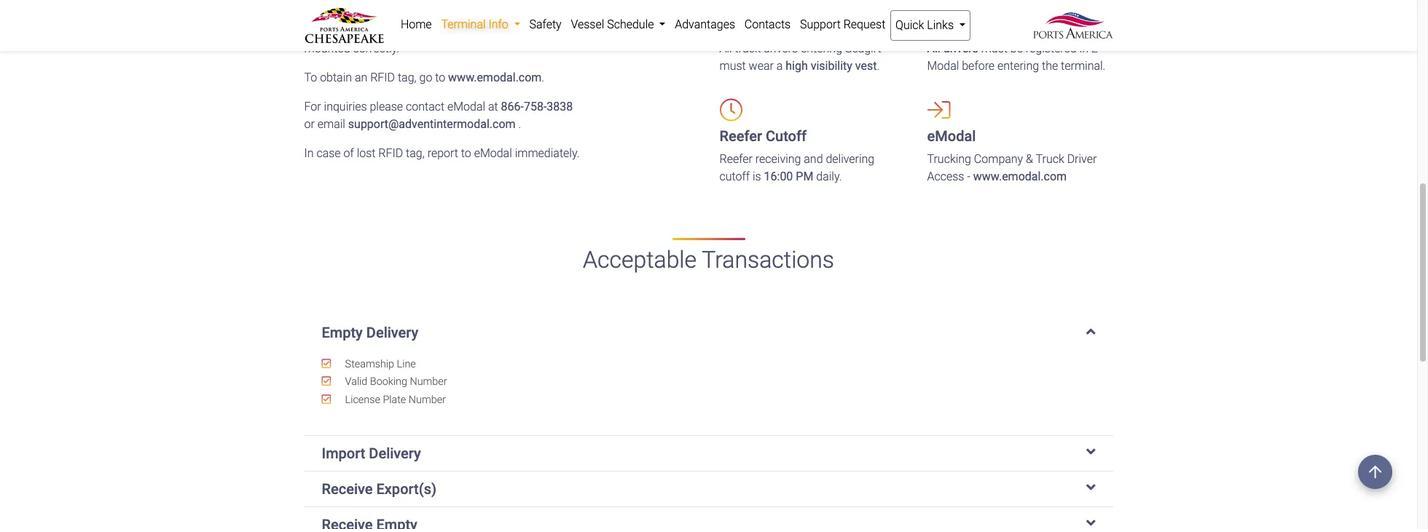 Task type: describe. For each thing, give the bounding box(es) containing it.
receiving
[[756, 153, 801, 166]]

advantages link
[[670, 10, 740, 39]]

reefer receiving and delivering cutoff is
[[720, 153, 875, 184]]

number for license plate number
[[409, 394, 446, 406]]

&
[[1026, 153, 1033, 166]]

for inquiries please contact emodal at 866-758-3838 or email support@adventintermodal.com .
[[304, 100, 573, 131]]

quick links link
[[890, 10, 971, 41]]

contacts
[[745, 17, 791, 31]]

a inside all truck drivers entering seagirt must wear a
[[777, 59, 783, 73]]

www.emodal.com link for emodal
[[973, 170, 1067, 184]]

must inside all truck drivers entering seagirt must wear a
[[720, 59, 746, 73]]

import delivery
[[322, 445, 421, 463]]

plate
[[383, 394, 406, 406]]

registered
[[1026, 42, 1077, 56]]

obtain
[[320, 71, 352, 85]]

drivers registration
[[927, 17, 1052, 35]]

quick links
[[896, 18, 957, 32]]

trucking company & truck driver access -
[[927, 153, 1097, 184]]

must inside each truck entering the seagirt marine terminal must have a valid rfid tag mounted correctly.
[[549, 24, 575, 38]]

receive export(s)
[[322, 481, 437, 499]]

terminal info link
[[436, 10, 525, 39]]

terminal.
[[1061, 59, 1106, 73]]

user hard hat image
[[720, 0, 740, 11]]

pm
[[796, 170, 813, 184]]

16:00 pm daily.
[[764, 170, 842, 184]]

drivers
[[927, 17, 973, 35]]

is
[[753, 170, 761, 184]]

terminal inside each truck entering the seagirt marine terminal must have a valid rfid tag mounted correctly.
[[501, 24, 546, 38]]

truck
[[1036, 153, 1064, 166]]

to obtain an rfid tag, go to www.emodal.com .
[[304, 71, 544, 85]]

safety link
[[525, 10, 566, 39]]

866-758-3838 link
[[501, 100, 573, 114]]

cutoff
[[720, 170, 750, 184]]

be
[[1011, 42, 1023, 56]]

correctly.
[[353, 42, 399, 56]]

2 vertical spatial emodal
[[474, 147, 512, 161]]

number for valid booking number
[[410, 376, 447, 389]]

each truck entering the seagirt marine terminal must have a valid rfid tag mounted correctly.
[[304, 24, 684, 56]]

valid
[[345, 376, 368, 389]]

2 vertical spatial rfid
[[378, 147, 403, 161]]

0 horizontal spatial terminal
[[441, 17, 486, 31]]

for
[[304, 100, 321, 114]]

please
[[370, 100, 403, 114]]

valid
[[614, 24, 637, 38]]

links
[[927, 18, 954, 32]]

access
[[927, 170, 964, 184]]

before
[[962, 59, 995, 73]]

mounted
[[304, 42, 350, 56]]

all drivers
[[927, 42, 978, 56]]

1 vertical spatial rfid
[[370, 71, 395, 85]]

2 drivers from the left
[[943, 42, 978, 56]]

go
[[419, 71, 432, 85]]

seagirt for the
[[424, 24, 461, 38]]

1 horizontal spatial to
[[461, 147, 471, 161]]

vessel schedule
[[571, 17, 657, 31]]

support request link
[[795, 10, 890, 39]]

schedule
[[607, 17, 654, 31]]

in
[[1080, 42, 1089, 56]]

daily.
[[816, 170, 842, 184]]

delivery for import delivery
[[369, 445, 421, 463]]

all for all truck drivers entering seagirt must wear a
[[720, 42, 732, 56]]

booking
[[370, 376, 407, 389]]

and
[[804, 153, 823, 166]]

in
[[304, 147, 314, 161]]

at
[[488, 100, 498, 114]]

angle down image for export(s)
[[1086, 481, 1096, 496]]

truck for all
[[735, 42, 761, 56]]

transactions
[[702, 247, 834, 274]]

vessel schedule link
[[566, 10, 670, 39]]

must be registered in e- modal before entering the terminal.
[[927, 42, 1106, 73]]

the inside must be registered in e- modal before entering the terminal.
[[1042, 59, 1058, 73]]

quick
[[896, 18, 924, 32]]

trucking
[[927, 153, 971, 166]]

request
[[844, 17, 886, 31]]

the inside each truck entering the seagirt marine terminal must have a valid rfid tag mounted correctly.
[[405, 24, 422, 38]]

wear
[[749, 59, 774, 73]]

of
[[344, 147, 354, 161]]

import
[[322, 445, 365, 463]]

support@adventintermodal.com link
[[348, 118, 518, 131]]

cutoff
[[766, 128, 807, 145]]

empty
[[322, 324, 363, 342]]

license
[[345, 394, 380, 406]]

registration
[[977, 17, 1052, 35]]

in case of lost rfid tag, report to emodal immediately.
[[304, 147, 580, 161]]

contact
[[406, 100, 445, 114]]

0 horizontal spatial vest
[[765, 17, 792, 35]]

visibility
[[811, 59, 852, 73]]

safety vest
[[720, 17, 792, 35]]

home
[[401, 17, 432, 31]]

truck for each
[[332, 24, 358, 38]]

home link
[[396, 10, 436, 39]]

angle down image inside empty delivery link
[[1086, 324, 1096, 339]]

immediately.
[[515, 147, 580, 161]]

entering inside must be registered in e- modal before entering the terminal.
[[998, 59, 1039, 73]]

line
[[397, 358, 416, 371]]

e-
[[1091, 42, 1101, 56]]

driver
[[1067, 153, 1097, 166]]



Task type: locate. For each thing, give the bounding box(es) containing it.
delivery up export(s)
[[369, 445, 421, 463]]

the
[[405, 24, 422, 38], [1042, 59, 1058, 73]]

. up 866-758-3838 link
[[542, 71, 544, 85]]

delivery up steamship line
[[366, 324, 418, 342]]

2 horizontal spatial entering
[[998, 59, 1039, 73]]

. inside for inquiries please contact emodal at 866-758-3838 or email support@adventintermodal.com .
[[518, 118, 521, 131]]

safety left vessel
[[529, 17, 562, 31]]

drivers up before
[[943, 42, 978, 56]]

866-
[[501, 100, 524, 114]]

0 horizontal spatial www.emodal.com link
[[448, 71, 542, 85]]

rfid left tag
[[640, 24, 665, 38]]

lost
[[357, 147, 376, 161]]

1 angle down image from the top
[[1086, 324, 1096, 339]]

0 horizontal spatial .
[[518, 118, 521, 131]]

1 vertical spatial to
[[461, 147, 471, 161]]

all
[[720, 42, 732, 56], [927, 42, 941, 56]]

delivering
[[826, 153, 875, 166]]

all inside all truck drivers entering seagirt must wear a
[[720, 42, 732, 56]]

16:00
[[764, 170, 793, 184]]

1 horizontal spatial entering
[[801, 42, 842, 56]]

modal
[[927, 59, 959, 73]]

seagirt down "request"
[[845, 42, 881, 56]]

advantages
[[675, 17, 735, 31]]

angle down image
[[1086, 445, 1096, 460], [1086, 481, 1096, 496]]

0 horizontal spatial entering
[[361, 24, 403, 38]]

an
[[355, 71, 367, 85]]

support@adventintermodal.com
[[348, 118, 516, 131]]

truck inside each truck entering the seagirt marine terminal must have a valid rfid tag mounted correctly.
[[332, 24, 358, 38]]

1 all from the left
[[720, 42, 732, 56]]

www.emodal.com up at
[[448, 71, 542, 85]]

to right report
[[461, 147, 471, 161]]

1 vertical spatial must
[[981, 42, 1008, 56]]

vest
[[765, 17, 792, 35], [855, 59, 877, 73]]

number down line
[[410, 376, 447, 389]]

truck up the mounted
[[332, 24, 358, 38]]

0 vertical spatial tag,
[[398, 71, 417, 85]]

2 angle down image from the top
[[1086, 517, 1096, 530]]

2 all from the left
[[927, 42, 941, 56]]

3838
[[547, 100, 573, 114]]

info
[[489, 17, 508, 31]]

must inside must be registered in e- modal before entering the terminal.
[[981, 42, 1008, 56]]

seagirt inside all truck drivers entering seagirt must wear a
[[845, 42, 881, 56]]

drivers inside all truck drivers entering seagirt must wear a
[[764, 42, 798, 56]]

must left have
[[549, 24, 575, 38]]

inquiries
[[324, 100, 367, 114]]

1 vertical spatial tag,
[[406, 147, 425, 161]]

0 vertical spatial emodal
[[447, 100, 485, 114]]

tab list containing empty delivery
[[304, 310, 1113, 530]]

www.emodal.com link for each truck entering the seagirt marine terminal must have a valid rfid tag mounted correctly.
[[448, 71, 542, 85]]

tag, left report
[[406, 147, 425, 161]]

www.emodal.com link
[[448, 71, 542, 85], [973, 170, 1067, 184]]

1 horizontal spatial must
[[720, 59, 746, 73]]

2 horizontal spatial must
[[981, 42, 1008, 56]]

go to top image
[[1358, 455, 1393, 490]]

www.emodal.com down &
[[973, 170, 1067, 184]]

high
[[786, 59, 808, 73]]

0 vertical spatial truck
[[332, 24, 358, 38]]

vessel
[[571, 17, 604, 31]]

delivery for empty delivery
[[366, 324, 418, 342]]

.
[[877, 59, 880, 73], [542, 71, 544, 85], [518, 118, 521, 131]]

valid booking number
[[343, 376, 447, 389]]

0 horizontal spatial to
[[435, 71, 445, 85]]

all for all drivers
[[927, 42, 941, 56]]

1 horizontal spatial www.emodal.com
[[973, 170, 1067, 184]]

number right the plate on the bottom
[[409, 394, 446, 406]]

all truck drivers entering seagirt must wear a
[[720, 42, 881, 73]]

high visibility vest .
[[786, 59, 880, 73]]

1 vertical spatial angle down image
[[1086, 517, 1096, 530]]

0 vertical spatial angle down image
[[1086, 445, 1096, 460]]

the down registered
[[1042, 59, 1058, 73]]

terminal left info
[[441, 17, 486, 31]]

1 vertical spatial entering
[[801, 42, 842, 56]]

0 vertical spatial a
[[605, 24, 611, 38]]

entering
[[361, 24, 403, 38], [801, 42, 842, 56], [998, 59, 1039, 73]]

company
[[974, 153, 1023, 166]]

emodal left at
[[447, 100, 485, 114]]

1 angle down image from the top
[[1086, 445, 1096, 460]]

emodal down at
[[474, 147, 512, 161]]

0 vertical spatial to
[[435, 71, 445, 85]]

1 horizontal spatial www.emodal.com link
[[973, 170, 1067, 184]]

terminal right "marine"
[[501, 24, 546, 38]]

a inside each truck entering the seagirt marine terminal must have a valid rfid tag mounted correctly.
[[605, 24, 611, 38]]

vest right visibility
[[855, 59, 877, 73]]

seagirt left "marine"
[[424, 24, 461, 38]]

entering up correctly.
[[361, 24, 403, 38]]

drivers up high
[[764, 42, 798, 56]]

0 vertical spatial number
[[410, 376, 447, 389]]

a left valid
[[605, 24, 611, 38]]

safety for safety
[[529, 17, 562, 31]]

0 vertical spatial reefer
[[720, 128, 762, 145]]

email
[[318, 118, 345, 131]]

seagirt inside each truck entering the seagirt marine terminal must have a valid rfid tag mounted correctly.
[[424, 24, 461, 38]]

0 vertical spatial delivery
[[366, 324, 418, 342]]

angle down image inside receive export(s) link
[[1086, 481, 1096, 496]]

all down advantages link on the top
[[720, 42, 732, 56]]

have
[[578, 24, 602, 38]]

www.emodal.com link down &
[[973, 170, 1067, 184]]

reefer inside the reefer receiving and delivering cutoff is
[[720, 153, 753, 166]]

0 vertical spatial must
[[549, 24, 575, 38]]

1 horizontal spatial safety
[[720, 17, 761, 35]]

1 horizontal spatial the
[[1042, 59, 1058, 73]]

receive
[[322, 481, 373, 499]]

2 horizontal spatial .
[[877, 59, 880, 73]]

safety down user hard hat image on the right
[[720, 17, 761, 35]]

1 vertical spatial truck
[[735, 42, 761, 56]]

0 horizontal spatial truck
[[332, 24, 358, 38]]

emodal inside for inquiries please contact emodal at 866-758-3838 or email support@adventintermodal.com .
[[447, 100, 485, 114]]

safety
[[720, 17, 761, 35], [529, 17, 562, 31]]

seagirt for entering
[[845, 42, 881, 56]]

to
[[435, 71, 445, 85], [461, 147, 471, 161]]

drivers
[[764, 42, 798, 56], [943, 42, 978, 56]]

0 vertical spatial the
[[405, 24, 422, 38]]

angle down image for delivery
[[1086, 445, 1096, 460]]

rfid right lost
[[378, 147, 403, 161]]

1 vertical spatial vest
[[855, 59, 877, 73]]

0 horizontal spatial all
[[720, 42, 732, 56]]

1 drivers from the left
[[764, 42, 798, 56]]

0 horizontal spatial must
[[549, 24, 575, 38]]

the up "to obtain an rfid tag, go to www.emodal.com ."
[[405, 24, 422, 38]]

steamship line
[[343, 358, 416, 371]]

vest up all truck drivers entering seagirt must wear a
[[765, 17, 792, 35]]

1 vertical spatial www.emodal.com
[[973, 170, 1067, 184]]

0 vertical spatial vest
[[765, 17, 792, 35]]

entering inside each truck entering the seagirt marine terminal must have a valid rfid tag mounted correctly.
[[361, 24, 403, 38]]

1 horizontal spatial seagirt
[[845, 42, 881, 56]]

terminal info
[[441, 17, 511, 31]]

safety for safety vest
[[720, 17, 761, 35]]

0 horizontal spatial www.emodal.com
[[448, 71, 542, 85]]

a left high
[[777, 59, 783, 73]]

2 vertical spatial must
[[720, 59, 746, 73]]

0 vertical spatial angle down image
[[1086, 324, 1096, 339]]

support
[[800, 17, 841, 31]]

entering down be
[[998, 59, 1039, 73]]

entering inside all truck drivers entering seagirt must wear a
[[801, 42, 842, 56]]

contacts link
[[740, 10, 795, 39]]

. down "request"
[[877, 59, 880, 73]]

support request
[[800, 17, 886, 31]]

delivery
[[366, 324, 418, 342], [369, 445, 421, 463]]

2 reefer from the top
[[720, 153, 753, 166]]

1 vertical spatial angle down image
[[1086, 481, 1096, 496]]

1 horizontal spatial all
[[927, 42, 941, 56]]

0 vertical spatial www.emodal.com
[[448, 71, 542, 85]]

-
[[967, 170, 971, 184]]

0 horizontal spatial a
[[605, 24, 611, 38]]

license plate number
[[343, 394, 446, 406]]

to right go
[[435, 71, 445, 85]]

rfid
[[640, 24, 665, 38], [370, 71, 395, 85], [378, 147, 403, 161]]

truck inside all truck drivers entering seagirt must wear a
[[735, 42, 761, 56]]

1 horizontal spatial .
[[542, 71, 544, 85]]

reefer for reefer cutoff
[[720, 128, 762, 145]]

1 vertical spatial the
[[1042, 59, 1058, 73]]

1 horizontal spatial truck
[[735, 42, 761, 56]]

a
[[605, 24, 611, 38], [777, 59, 783, 73]]

tag
[[668, 24, 684, 38]]

1 horizontal spatial vest
[[855, 59, 877, 73]]

reefer
[[720, 128, 762, 145], [720, 153, 753, 166]]

1 reefer from the top
[[720, 128, 762, 145]]

must left be
[[981, 42, 1008, 56]]

0 horizontal spatial the
[[405, 24, 422, 38]]

www.emodal.com link up at
[[448, 71, 542, 85]]

acceptable transactions
[[583, 247, 834, 274]]

truck up wear
[[735, 42, 761, 56]]

tag, left go
[[398, 71, 417, 85]]

0 vertical spatial entering
[[361, 24, 403, 38]]

reefer for reefer receiving and delivering cutoff is
[[720, 153, 753, 166]]

number
[[410, 376, 447, 389], [409, 394, 446, 406]]

rfid inside each truck entering the seagirt marine terminal must have a valid rfid tag mounted correctly.
[[640, 24, 665, 38]]

1 horizontal spatial terminal
[[501, 24, 546, 38]]

0 horizontal spatial seagirt
[[424, 24, 461, 38]]

all up modal
[[927, 42, 941, 56]]

1 horizontal spatial drivers
[[943, 42, 978, 56]]

angle down image
[[1086, 324, 1096, 339], [1086, 517, 1096, 530]]

emodal
[[447, 100, 485, 114], [927, 128, 976, 145], [474, 147, 512, 161]]

. down 866-
[[518, 118, 521, 131]]

1 vertical spatial seagirt
[[845, 42, 881, 56]]

1 vertical spatial delivery
[[369, 445, 421, 463]]

0 vertical spatial www.emodal.com link
[[448, 71, 542, 85]]

1 vertical spatial emodal
[[927, 128, 976, 145]]

1 vertical spatial reefer
[[720, 153, 753, 166]]

steamship
[[345, 358, 394, 371]]

2 angle down image from the top
[[1086, 481, 1096, 496]]

1 vertical spatial a
[[777, 59, 783, 73]]

0 horizontal spatial drivers
[[764, 42, 798, 56]]

1 horizontal spatial a
[[777, 59, 783, 73]]

or
[[304, 118, 315, 131]]

empty delivery
[[322, 324, 418, 342]]

emodal up trucking
[[927, 128, 976, 145]]

empty delivery link
[[322, 324, 1096, 342]]

entering up visibility
[[801, 42, 842, 56]]

report
[[427, 147, 458, 161]]

angle down image inside import delivery link
[[1086, 445, 1096, 460]]

acceptable
[[583, 247, 697, 274]]

must left wear
[[720, 59, 746, 73]]

0 horizontal spatial safety
[[529, 17, 562, 31]]

rfid right 'an'
[[370, 71, 395, 85]]

758-
[[524, 100, 547, 114]]

truck
[[332, 24, 358, 38], [735, 42, 761, 56]]

tab list
[[304, 310, 1113, 530]]

1 vertical spatial number
[[409, 394, 446, 406]]

2 vertical spatial entering
[[998, 59, 1039, 73]]

0 vertical spatial rfid
[[640, 24, 665, 38]]

receive export(s) link
[[322, 481, 1096, 499]]

1 vertical spatial www.emodal.com link
[[973, 170, 1067, 184]]

0 vertical spatial seagirt
[[424, 24, 461, 38]]

each
[[304, 24, 330, 38]]

case
[[317, 147, 341, 161]]



Task type: vqa. For each thing, say whether or not it's contained in the screenshot.
receive export(s)
yes



